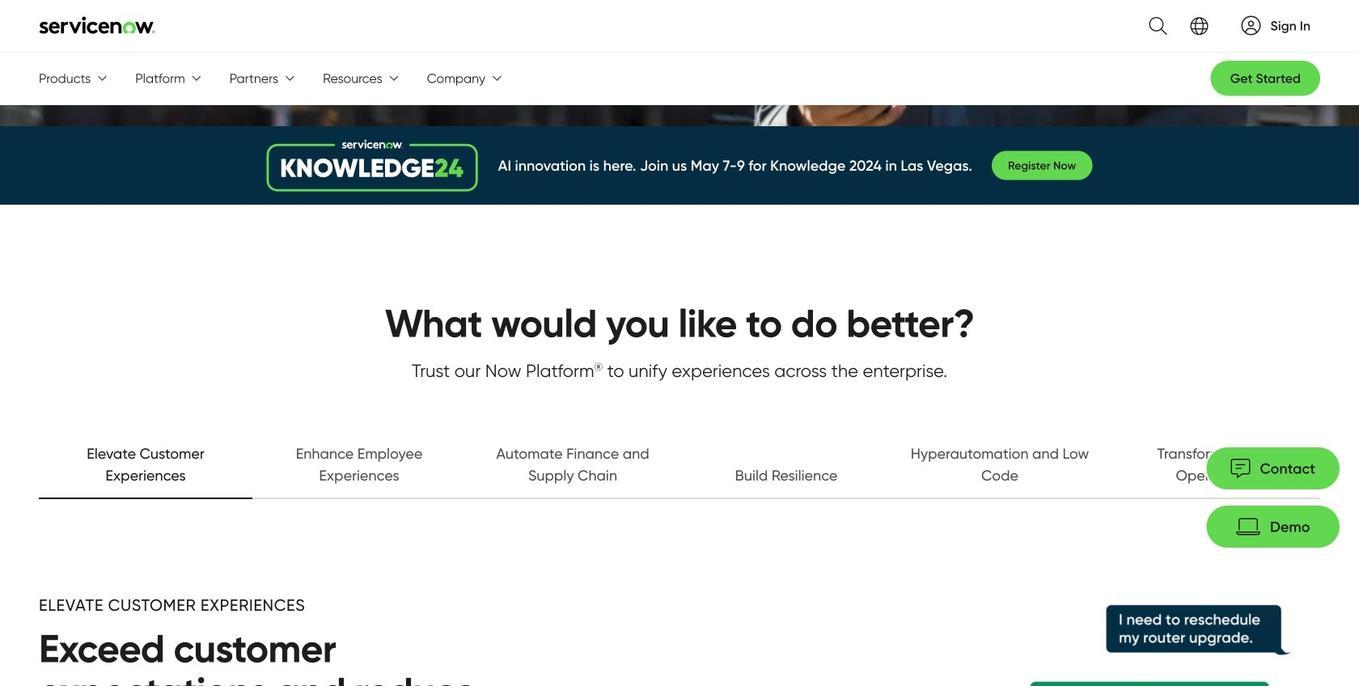 Task type: describe. For each thing, give the bounding box(es) containing it.
play ambient video element
[[1269, 62, 1314, 107]]

search image
[[1140, 7, 1168, 45]]



Task type: locate. For each thing, give the bounding box(es) containing it.
servicenow image
[[39, 16, 155, 34]]

arc image
[[1242, 16, 1261, 35]]

play ambient video image
[[1282, 75, 1302, 94]]



Task type: vqa. For each thing, say whether or not it's contained in the screenshot.
6th the More from the bottom
no



